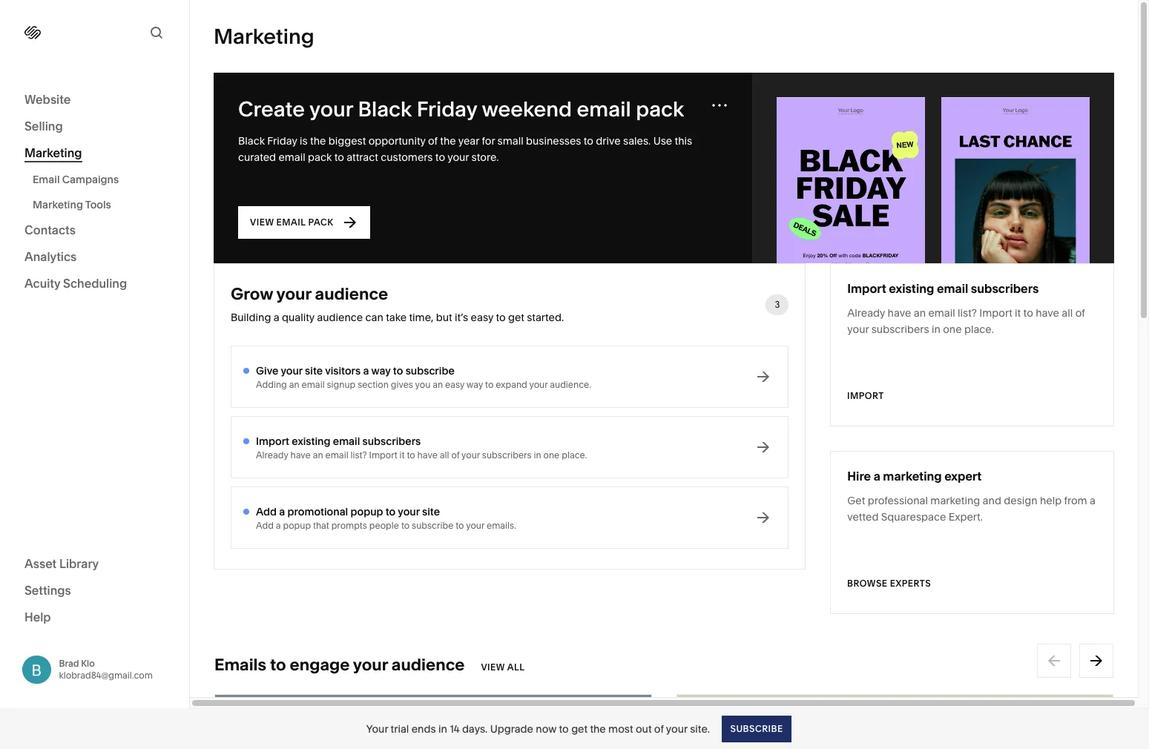 Task type: describe. For each thing, give the bounding box(es) containing it.
marketing for marketing
[[24, 145, 82, 160]]

marketing for marketing tools
[[33, 198, 83, 211]]

analytics
[[24, 249, 77, 264]]

to
[[559, 722, 569, 735]]

trial
[[391, 722, 409, 735]]

settings link
[[24, 582, 165, 600]]

upgrade
[[490, 722, 533, 735]]

acuity scheduling link
[[24, 275, 165, 293]]

website
[[24, 92, 71, 107]]

your
[[366, 722, 388, 735]]

email campaigns
[[33, 173, 119, 186]]

library
[[59, 556, 99, 571]]

klo
[[81, 658, 95, 669]]

contacts link
[[24, 222, 165, 240]]

help link
[[24, 609, 51, 625]]

of
[[654, 722, 664, 735]]

your trial ends in 14 days. upgrade now to get the most out of your site.
[[366, 722, 710, 735]]

asset library
[[24, 556, 99, 571]]

acuity
[[24, 276, 60, 291]]

brad
[[59, 658, 79, 669]]

out
[[636, 722, 652, 735]]

in
[[438, 722, 447, 735]]

now
[[536, 722, 557, 735]]

klobrad84@gmail.com
[[59, 670, 153, 681]]

help
[[24, 609, 51, 624]]

selling
[[24, 119, 63, 134]]



Task type: locate. For each thing, give the bounding box(es) containing it.
scheduling
[[63, 276, 127, 291]]

brad klo klobrad84@gmail.com
[[59, 658, 153, 681]]

marketing tools link
[[33, 192, 173, 217]]

the
[[590, 722, 606, 735]]

marketing up "contacts"
[[33, 198, 83, 211]]

your
[[666, 722, 688, 735]]

asset library link
[[24, 555, 165, 573]]

days.
[[462, 722, 488, 735]]

marketing
[[24, 145, 82, 160], [33, 198, 83, 211]]

asset
[[24, 556, 57, 571]]

get
[[571, 722, 588, 735]]

marketing link
[[24, 145, 165, 162]]

campaigns
[[62, 173, 119, 186]]

most
[[608, 722, 633, 735]]

site.
[[690, 722, 710, 735]]

marketing tools
[[33, 198, 111, 211]]

1 vertical spatial marketing
[[33, 198, 83, 211]]

14
[[450, 722, 460, 735]]

contacts
[[24, 223, 76, 237]]

email campaigns link
[[33, 167, 173, 192]]

selling link
[[24, 118, 165, 136]]

subscribe button
[[722, 715, 791, 742]]

analytics link
[[24, 249, 165, 266]]

marketing inside 'link'
[[33, 198, 83, 211]]

tools
[[85, 198, 111, 211]]

subscribe
[[730, 723, 783, 734]]

ends
[[411, 722, 436, 735]]

email
[[33, 173, 60, 186]]

website link
[[24, 91, 165, 109]]

settings
[[24, 583, 71, 598]]

marketing up email
[[24, 145, 82, 160]]

acuity scheduling
[[24, 276, 127, 291]]

0 vertical spatial marketing
[[24, 145, 82, 160]]



Task type: vqa. For each thing, say whether or not it's contained in the screenshot.
THE ALL STATUSES button
no



